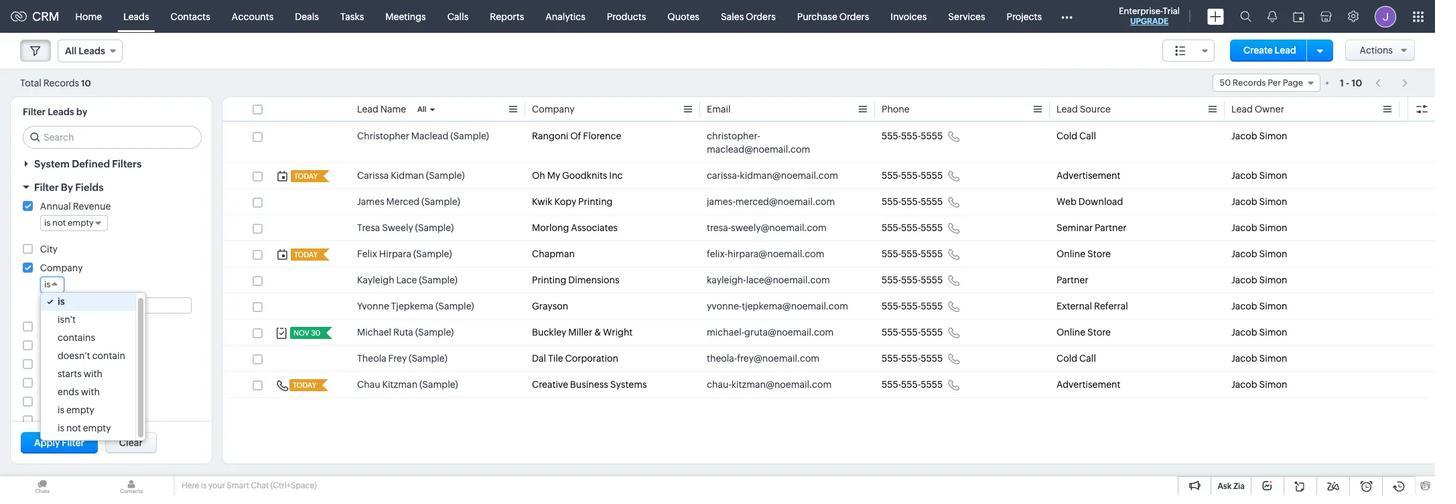 Task type: describe. For each thing, give the bounding box(es) containing it.
all
[[417, 105, 427, 113]]

chapman
[[532, 249, 575, 259]]

5 jacob simon from the top
[[1232, 249, 1288, 259]]

lead for lead owner
[[1232, 104, 1253, 115]]

search image
[[1240, 11, 1252, 22]]

yvonne tjepkema (sample) link
[[357, 300, 474, 313]]

(sample) for theola frey (sample)
[[409, 353, 448, 364]]

9 simon from the top
[[1260, 353, 1288, 364]]

today link for carissa
[[291, 170, 319, 182]]

records
[[43, 77, 79, 88]]

call for christopher- maclead@noemail.com
[[1080, 131, 1096, 141]]

1 555-555-5555 from the top
[[882, 131, 943, 141]]

by
[[76, 107, 87, 117]]

tresa sweely (sample) link
[[357, 221, 454, 235]]

filter by fields
[[34, 182, 104, 193]]

today for chau kitzman (sample)
[[293, 381, 316, 389]]

external referral
[[1057, 301, 1128, 312]]

services
[[948, 11, 985, 22]]

4 jacob simon from the top
[[1232, 222, 1288, 233]]

2 simon from the top
[[1260, 170, 1288, 181]]

chau kitzman (sample) link
[[357, 378, 458, 391]]

10 jacob from the top
[[1232, 379, 1258, 390]]

converted contact
[[40, 340, 124, 351]]

lead for lead name
[[357, 104, 379, 115]]

store for michael-gruta@noemail.com
[[1088, 327, 1111, 338]]

chats image
[[0, 476, 84, 495]]

hirpara
[[379, 249, 411, 259]]

6 jacob simon from the top
[[1232, 275, 1288, 285]]

michael-gruta@noemail.com
[[707, 327, 834, 338]]

0 horizontal spatial partner
[[1057, 275, 1089, 285]]

is for is not empty
[[58, 423, 64, 434]]

dimensions
[[568, 275, 620, 285]]

annual revenue
[[40, 201, 111, 212]]

yvonne tjepkema (sample)
[[357, 301, 474, 312]]

converted for converted account
[[40, 322, 86, 332]]

2 jacob simon from the top
[[1232, 170, 1288, 181]]

kidman
[[391, 170, 424, 181]]

10 simon from the top
[[1260, 379, 1288, 390]]

systems
[[610, 379, 647, 390]]

created for created by
[[40, 397, 75, 407]]

kwik
[[532, 196, 553, 207]]

tile
[[548, 353, 563, 364]]

9 5555 from the top
[[921, 353, 943, 364]]

7 jacob from the top
[[1232, 301, 1258, 312]]

converted account
[[40, 322, 126, 332]]

james-merced@noemail.com
[[707, 196, 835, 207]]

lead owner
[[1232, 104, 1285, 115]]

isn't option
[[41, 311, 135, 329]]

doesn't contain
[[58, 350, 125, 361]]

is inside field
[[44, 279, 51, 289]]

6 simon from the top
[[1260, 275, 1288, 285]]

annual
[[40, 201, 71, 212]]

crm
[[32, 9, 59, 23]]

(sample) for yvonne tjepkema (sample)
[[436, 301, 474, 312]]

orders for sales orders
[[746, 11, 776, 22]]

seminar partner
[[1057, 222, 1127, 233]]

8 555-555-5555 from the top
[[882, 327, 943, 338]]

felix
[[357, 249, 377, 259]]

is not empty option
[[41, 419, 135, 438]]

today for carissa kidman (sample)
[[294, 172, 318, 180]]

advertisement for kidman@noemail.com
[[1057, 170, 1121, 181]]

sales orders link
[[710, 0, 787, 33]]

chau-
[[707, 379, 732, 390]]

1 jacob simon from the top
[[1232, 131, 1288, 141]]

is not empty
[[58, 423, 111, 434]]

6 jacob from the top
[[1232, 275, 1258, 285]]

dal
[[532, 353, 546, 364]]

ask
[[1218, 482, 1232, 491]]

city
[[40, 244, 58, 255]]

source
[[1080, 104, 1111, 115]]

today link for chau
[[289, 379, 318, 391]]

(sample) for carissa kidman (sample)
[[426, 170, 465, 181]]

is empty option
[[41, 401, 135, 419]]

maclead@noemail.com
[[707, 144, 810, 155]]

converted for converted deal
[[40, 359, 86, 370]]

cold for theola-frey@noemail.com
[[1057, 353, 1078, 364]]

carissa
[[357, 170, 389, 181]]

signals image
[[1268, 11, 1277, 22]]

8 jacob simon from the top
[[1232, 327, 1288, 338]]

list box containing is
[[41, 293, 145, 440]]

6 555-555-5555 from the top
[[882, 275, 943, 285]]

ends
[[58, 387, 79, 397]]

1 horizontal spatial leads
[[123, 11, 149, 22]]

michael
[[357, 327, 391, 338]]

theola frey (sample) link
[[357, 352, 448, 365]]

contains option
[[41, 329, 135, 347]]

1 horizontal spatial company
[[532, 104, 575, 115]]

miller
[[568, 327, 593, 338]]

(sample) for michael ruta (sample)
[[415, 327, 454, 338]]

0 vertical spatial printing
[[578, 196, 613, 207]]

ask zia
[[1218, 482, 1245, 491]]

1 vertical spatial printing
[[532, 275, 567, 285]]

0 vertical spatial partner
[[1095, 222, 1127, 233]]

reports
[[490, 11, 524, 22]]

is field
[[40, 277, 65, 293]]

lead inside button
[[1275, 45, 1296, 56]]

fields
[[75, 182, 104, 193]]

frey@noemail.com
[[737, 353, 820, 364]]

morlong associates
[[532, 222, 618, 233]]

is for is option
[[58, 296, 65, 307]]

1
[[1340, 77, 1344, 88]]

home link
[[65, 0, 113, 33]]

creative business systems
[[532, 379, 647, 390]]

theola frey (sample)
[[357, 353, 448, 364]]

sweely@noemail.com
[[731, 222, 827, 233]]

kayleigh lace (sample)
[[357, 275, 458, 285]]

contains
[[58, 332, 95, 343]]

buckley miller & wright
[[532, 327, 633, 338]]

store for felix-hirpara@noemail.com
[[1088, 249, 1111, 259]]

michael ruta (sample) link
[[357, 326, 454, 339]]

kidman@noemail.com
[[740, 170, 838, 181]]

carissa kidman (sample) link
[[357, 169, 465, 182]]

Search text field
[[23, 127, 201, 148]]

of
[[570, 131, 581, 141]]

chau-kitzman@noemail.com
[[707, 379, 832, 390]]

grayson
[[532, 301, 568, 312]]

3 jacob from the top
[[1232, 196, 1258, 207]]

10 5555 from the top
[[921, 379, 943, 390]]

chat
[[251, 481, 269, 491]]

online store for hirpara@noemail.com
[[1057, 249, 1111, 259]]

with for ends with
[[81, 387, 100, 397]]

christopher maclead (sample) link
[[357, 129, 489, 143]]

4 jacob from the top
[[1232, 222, 1258, 233]]

meetings link
[[375, 0, 437, 33]]

4 5555 from the top
[[921, 222, 943, 233]]

converted for converted contact
[[40, 340, 86, 351]]

apply filter
[[34, 438, 84, 448]]

ends with option
[[41, 383, 135, 401]]

felix hirpara (sample) link
[[357, 247, 452, 261]]

home
[[75, 11, 102, 22]]

inc
[[609, 170, 623, 181]]

is empty
[[58, 405, 94, 415]]

created time
[[40, 415, 98, 426]]

10 for total records 10
[[81, 78, 91, 88]]

creative
[[532, 379, 568, 390]]

3 555-555-5555 from the top
[[882, 196, 943, 207]]

empty inside option
[[66, 405, 94, 415]]

8 jacob from the top
[[1232, 327, 1258, 338]]

create
[[1244, 45, 1273, 56]]

9 jacob from the top
[[1232, 353, 1258, 364]]

0 horizontal spatial company
[[40, 263, 83, 273]]

(sample) for christopher maclead (sample)
[[450, 131, 489, 141]]

with for starts with
[[84, 369, 103, 379]]

leads link
[[113, 0, 160, 33]]

is option
[[41, 293, 135, 311]]

(sample) for tresa sweely (sample)
[[415, 222, 454, 233]]

download
[[1079, 196, 1123, 207]]

online for felix-hirpara@noemail.com
[[1057, 249, 1086, 259]]

purchase orders link
[[787, 0, 880, 33]]

3 jacob simon from the top
[[1232, 196, 1288, 207]]

felix-hirpara@noemail.com
[[707, 249, 825, 259]]

7 555-555-5555 from the top
[[882, 301, 943, 312]]

tresa
[[357, 222, 380, 233]]

signals element
[[1260, 0, 1285, 33]]

products link
[[596, 0, 657, 33]]

christopher-
[[707, 131, 761, 141]]

projects link
[[996, 0, 1053, 33]]

&
[[594, 327, 601, 338]]

smart
[[227, 481, 249, 491]]



Task type: vqa. For each thing, say whether or not it's contained in the screenshot.
Contacts link
yes



Task type: locate. For each thing, give the bounding box(es) containing it.
0 vertical spatial with
[[84, 369, 103, 379]]

lead left owner
[[1232, 104, 1253, 115]]

search element
[[1232, 0, 1260, 33]]

converted deal
[[40, 359, 108, 370]]

1 vertical spatial today
[[294, 251, 318, 259]]

partner down download
[[1095, 222, 1127, 233]]

1 online store from the top
[[1057, 249, 1111, 259]]

chau kitzman (sample)
[[357, 379, 458, 390]]

nov
[[294, 329, 310, 337]]

1 vertical spatial advertisement
[[1057, 379, 1121, 390]]

(sample) right the ruta
[[415, 327, 454, 338]]

555-
[[882, 131, 901, 141], [901, 131, 921, 141], [882, 170, 901, 181], [901, 170, 921, 181], [882, 196, 901, 207], [901, 196, 921, 207], [882, 222, 901, 233], [901, 222, 921, 233], [882, 249, 901, 259], [901, 249, 921, 259], [882, 275, 901, 285], [901, 275, 921, 285], [882, 301, 901, 312], [901, 301, 921, 312], [882, 327, 901, 338], [901, 327, 921, 338], [882, 353, 901, 364], [901, 353, 921, 364], [882, 379, 901, 390], [901, 379, 921, 390]]

cold down lead source
[[1057, 131, 1078, 141]]

2 online store from the top
[[1057, 327, 1111, 338]]

cold call for christopher- maclead@noemail.com
[[1057, 131, 1096, 141]]

call
[[1080, 131, 1096, 141], [1080, 353, 1096, 364]]

converted up converted contact
[[40, 322, 86, 332]]

10
[[1352, 77, 1362, 88], [81, 78, 91, 88]]

2 555-555-5555 from the top
[[882, 170, 943, 181]]

james merced (sample)
[[357, 196, 460, 207]]

filter down total on the top left
[[23, 107, 46, 117]]

call for theola-frey@noemail.com
[[1080, 353, 1096, 364]]

(sample) right frey
[[409, 353, 448, 364]]

1 vertical spatial cold call
[[1057, 353, 1096, 364]]

filter down not
[[62, 438, 84, 448]]

quotes
[[668, 11, 700, 22]]

(sample) up 'kayleigh lace (sample)' link on the bottom left
[[413, 249, 452, 259]]

empty inside option
[[83, 423, 111, 434]]

(sample) right kidman
[[426, 170, 465, 181]]

1 horizontal spatial 10
[[1352, 77, 1362, 88]]

(sample) inside chau kitzman (sample) link
[[419, 379, 458, 390]]

2 vertical spatial converted
[[40, 359, 86, 370]]

10 for 1 - 10
[[1352, 77, 1362, 88]]

0 horizontal spatial 10
[[81, 78, 91, 88]]

1 vertical spatial call
[[1080, 353, 1096, 364]]

0 vertical spatial cold call
[[1057, 131, 1096, 141]]

3 5555 from the top
[[921, 196, 943, 207]]

yvonne-
[[707, 301, 742, 312]]

orders
[[746, 11, 776, 22], [839, 11, 869, 22]]

(sample) for chau kitzman (sample)
[[419, 379, 458, 390]]

chau
[[357, 379, 380, 390]]

purchase orders
[[797, 11, 869, 22]]

(sample) inside yvonne tjepkema (sample) link
[[436, 301, 474, 312]]

sales orders
[[721, 11, 776, 22]]

1 vertical spatial by
[[77, 397, 88, 407]]

is for is empty
[[58, 405, 64, 415]]

web
[[1057, 196, 1077, 207]]

0 vertical spatial cold
[[1057, 131, 1078, 141]]

with inside the starts with option
[[84, 369, 103, 379]]

(sample) inside theola frey (sample) link
[[409, 353, 448, 364]]

company
[[532, 104, 575, 115], [40, 263, 83, 273]]

1 orders from the left
[[746, 11, 776, 22]]

1 vertical spatial store
[[1088, 327, 1111, 338]]

0 vertical spatial by
[[61, 182, 73, 193]]

2 vertical spatial filter
[[62, 438, 84, 448]]

online down seminar
[[1057, 249, 1086, 259]]

kayleigh-lace@noemail.com
[[707, 275, 830, 285]]

cold for christopher- maclead@noemail.com
[[1057, 131, 1078, 141]]

create lead
[[1244, 45, 1296, 56]]

jacob simon
[[1232, 131, 1288, 141], [1232, 170, 1288, 181], [1232, 196, 1288, 207], [1232, 222, 1288, 233], [1232, 249, 1288, 259], [1232, 275, 1288, 285], [1232, 301, 1288, 312], [1232, 327, 1288, 338], [1232, 353, 1288, 364], [1232, 379, 1288, 390]]

1 horizontal spatial by
[[77, 397, 88, 407]]

(sample) right maclead
[[450, 131, 489, 141]]

4 555-555-5555 from the top
[[882, 222, 943, 233]]

orders right sales
[[746, 11, 776, 22]]

0 vertical spatial store
[[1088, 249, 1111, 259]]

printing up associates
[[578, 196, 613, 207]]

10 right records on the top of page
[[81, 78, 91, 88]]

(sample) inside james merced (sample) link
[[422, 196, 460, 207]]

online store down seminar partner
[[1057, 249, 1111, 259]]

frey
[[388, 353, 407, 364]]

1 horizontal spatial partner
[[1095, 222, 1127, 233]]

by inside filter by fields dropdown button
[[61, 182, 73, 193]]

country
[[40, 378, 76, 389]]

2 store from the top
[[1088, 327, 1111, 338]]

online store down external referral
[[1057, 327, 1111, 338]]

lead left name
[[357, 104, 379, 115]]

1 vertical spatial filter
[[34, 182, 59, 193]]

2 vertical spatial today
[[293, 381, 316, 389]]

merced@noemail.com
[[736, 196, 835, 207]]

filter
[[23, 107, 46, 117], [34, 182, 59, 193], [62, 438, 84, 448]]

3 converted from the top
[[40, 359, 86, 370]]

filter up "annual"
[[34, 182, 59, 193]]

(sample) for james merced (sample)
[[422, 196, 460, 207]]

9 555-555-5555 from the top
[[882, 353, 943, 364]]

web download
[[1057, 196, 1123, 207]]

1 5555 from the top
[[921, 131, 943, 141]]

2 online from the top
[[1057, 327, 1086, 338]]

morlong
[[532, 222, 569, 233]]

empty down ends with
[[66, 405, 94, 415]]

orders for purchase orders
[[839, 11, 869, 22]]

0 vertical spatial leads
[[123, 11, 149, 22]]

converted up converted deal
[[40, 340, 86, 351]]

enterprise-
[[1119, 6, 1163, 16]]

10 right "-"
[[1352, 77, 1362, 88]]

store down seminar partner
[[1088, 249, 1111, 259]]

converted
[[40, 322, 86, 332], [40, 340, 86, 351], [40, 359, 86, 370]]

today link for felix
[[291, 249, 319, 261]]

0 vertical spatial created
[[40, 397, 75, 407]]

accounts link
[[221, 0, 284, 33]]

10 jacob simon from the top
[[1232, 379, 1288, 390]]

0 horizontal spatial by
[[61, 182, 73, 193]]

lead left the 'source'
[[1057, 104, 1078, 115]]

business
[[570, 379, 608, 390]]

0 vertical spatial call
[[1080, 131, 1096, 141]]

0 vertical spatial today link
[[291, 170, 319, 182]]

1 vertical spatial empty
[[83, 423, 111, 434]]

is left not
[[58, 423, 64, 434]]

today for felix hirpara (sample)
[[294, 251, 318, 259]]

is down city
[[44, 279, 51, 289]]

starts with option
[[41, 365, 135, 383]]

row group
[[222, 123, 1435, 398]]

cold down external
[[1057, 353, 1078, 364]]

(sample) inside carissa kidman (sample) link
[[426, 170, 465, 181]]

contacts image
[[89, 476, 174, 495]]

(sample) right tjepkema at the bottom left
[[436, 301, 474, 312]]

orders inside "link"
[[839, 11, 869, 22]]

5 5555 from the top
[[921, 249, 943, 259]]

call down external referral
[[1080, 353, 1096, 364]]

(sample) inside tresa sweely (sample) link
[[415, 222, 454, 233]]

created by
[[40, 397, 88, 407]]

created for created time
[[40, 415, 75, 426]]

calls link
[[437, 0, 479, 33]]

orders right purchase
[[839, 11, 869, 22]]

analytics link
[[535, 0, 596, 33]]

0 vertical spatial company
[[532, 104, 575, 115]]

james
[[357, 196, 384, 207]]

invoices
[[891, 11, 927, 22]]

2 orders from the left
[[839, 11, 869, 22]]

1 call from the top
[[1080, 131, 1096, 141]]

1 vertical spatial online
[[1057, 327, 1086, 338]]

cold call down lead source
[[1057, 131, 1096, 141]]

1 vertical spatial today link
[[291, 249, 319, 261]]

not
[[66, 423, 81, 434]]

with inside ends with option
[[81, 387, 100, 397]]

1 vertical spatial converted
[[40, 340, 86, 351]]

is
[[44, 279, 51, 289], [58, 296, 65, 307], [58, 405, 64, 415], [58, 423, 64, 434], [201, 481, 207, 491]]

0 vertical spatial converted
[[40, 322, 86, 332]]

store down external referral
[[1088, 327, 1111, 338]]

isn't
[[58, 314, 76, 325]]

1 vertical spatial with
[[81, 387, 100, 397]]

calls
[[447, 11, 469, 22]]

(sample) right kitzman
[[419, 379, 458, 390]]

leads right home
[[123, 11, 149, 22]]

by for filter
[[61, 182, 73, 193]]

is left your
[[201, 481, 207, 491]]

filter inside button
[[62, 438, 84, 448]]

company up is field
[[40, 263, 83, 273]]

2 cold from the top
[[1057, 353, 1078, 364]]

is inside option
[[58, 423, 64, 434]]

filter by fields button
[[11, 176, 212, 199]]

filter leads by
[[23, 107, 87, 117]]

1 vertical spatial cold
[[1057, 353, 1078, 364]]

lead for lead source
[[1057, 104, 1078, 115]]

1 vertical spatial online store
[[1057, 327, 1111, 338]]

(sample) right merced
[[422, 196, 460, 207]]

2 jacob from the top
[[1232, 170, 1258, 181]]

goodknits
[[562, 170, 607, 181]]

cold call down external
[[1057, 353, 1096, 364]]

10 inside total records 10
[[81, 78, 91, 88]]

0 vertical spatial online store
[[1057, 249, 1111, 259]]

company up "rangoni"
[[532, 104, 575, 115]]

enterprise-trial upgrade
[[1119, 6, 1180, 26]]

theola
[[357, 353, 386, 364]]

clear
[[119, 438, 143, 448]]

list box
[[41, 293, 145, 440]]

yvonne-tjepkema@noemail.com link
[[707, 300, 848, 313]]

10 555-555-5555 from the top
[[882, 379, 943, 390]]

actions
[[1360, 45, 1393, 56]]

florence
[[583, 131, 621, 141]]

reports link
[[479, 0, 535, 33]]

corporation
[[565, 353, 618, 364]]

0 vertical spatial today
[[294, 172, 318, 180]]

1 created from the top
[[40, 397, 75, 407]]

1 vertical spatial partner
[[1057, 275, 1089, 285]]

converted up country
[[40, 359, 86, 370]]

phone
[[882, 104, 910, 115]]

michael ruta (sample)
[[357, 327, 454, 338]]

1 store from the top
[[1088, 249, 1111, 259]]

Type here text field
[[41, 298, 191, 313]]

2 advertisement from the top
[[1057, 379, 1121, 390]]

(sample) for kayleigh lace (sample)
[[419, 275, 458, 285]]

external
[[1057, 301, 1092, 312]]

7 5555 from the top
[[921, 301, 943, 312]]

5 jacob from the top
[[1232, 249, 1258, 259]]

(sample) inside christopher maclead (sample) link
[[450, 131, 489, 141]]

0 vertical spatial online
[[1057, 249, 1086, 259]]

with
[[84, 369, 103, 379], [81, 387, 100, 397]]

0 horizontal spatial leads
[[48, 107, 74, 117]]

is down ends
[[58, 405, 64, 415]]

carissa kidman (sample)
[[357, 170, 465, 181]]

0 vertical spatial empty
[[66, 405, 94, 415]]

2 converted from the top
[[40, 340, 86, 351]]

owner
[[1255, 104, 1285, 115]]

services link
[[938, 0, 996, 33]]

1 horizontal spatial orders
[[839, 11, 869, 22]]

partner up external
[[1057, 275, 1089, 285]]

0 horizontal spatial orders
[[746, 11, 776, 22]]

1 converted from the top
[[40, 322, 86, 332]]

with down the starts with option
[[81, 387, 100, 397]]

5 555-555-5555 from the top
[[882, 249, 943, 259]]

7 jacob simon from the top
[[1232, 301, 1288, 312]]

2 5555 from the top
[[921, 170, 943, 181]]

felix hirpara (sample)
[[357, 249, 452, 259]]

with down doesn't contain in the left of the page
[[84, 369, 103, 379]]

upgrade
[[1130, 17, 1169, 26]]

filter for filter by fields
[[34, 182, 59, 193]]

online
[[1057, 249, 1086, 259], [1057, 327, 1086, 338]]

1 horizontal spatial printing
[[578, 196, 613, 207]]

associates
[[571, 222, 618, 233]]

8 simon from the top
[[1260, 327, 1288, 338]]

0 vertical spatial filter
[[23, 107, 46, 117]]

create lead button
[[1230, 40, 1310, 62]]

trial
[[1163, 6, 1180, 16]]

1 advertisement from the top
[[1057, 170, 1121, 181]]

2 created from the top
[[40, 415, 75, 426]]

1 simon from the top
[[1260, 131, 1288, 141]]

lead right create
[[1275, 45, 1296, 56]]

by
[[61, 182, 73, 193], [77, 397, 88, 407]]

kopy
[[554, 196, 576, 207]]

0 vertical spatial advertisement
[[1057, 170, 1121, 181]]

created down created by
[[40, 415, 75, 426]]

navigation
[[1369, 73, 1415, 92]]

analytics
[[546, 11, 586, 22]]

call down lead source
[[1080, 131, 1096, 141]]

james-
[[707, 196, 736, 207]]

printing
[[578, 196, 613, 207], [532, 275, 567, 285]]

(sample) inside felix hirpara (sample) "link"
[[413, 249, 452, 259]]

seminar
[[1057, 222, 1093, 233]]

account
[[88, 322, 126, 332]]

online for michael-gruta@noemail.com
[[1057, 327, 1086, 338]]

advertisement for kitzman@noemail.com
[[1057, 379, 1121, 390]]

555-555-5555
[[882, 131, 943, 141], [882, 170, 943, 181], [882, 196, 943, 207], [882, 222, 943, 233], [882, 249, 943, 259], [882, 275, 943, 285], [882, 301, 943, 312], [882, 327, 943, 338], [882, 353, 943, 364], [882, 379, 943, 390]]

8 5555 from the top
[[921, 327, 943, 338]]

2 call from the top
[[1080, 353, 1096, 364]]

tasks
[[340, 11, 364, 22]]

7 simon from the top
[[1260, 301, 1288, 312]]

3 simon from the top
[[1260, 196, 1288, 207]]

online store for gruta@noemail.com
[[1057, 327, 1111, 338]]

4 simon from the top
[[1260, 222, 1288, 233]]

filter for filter leads by
[[23, 107, 46, 117]]

online down external
[[1057, 327, 1086, 338]]

leads left "by"
[[48, 107, 74, 117]]

apply filter button
[[21, 432, 98, 454]]

1 cold call from the top
[[1057, 131, 1096, 141]]

(sample) inside 'kayleigh lace (sample)' link
[[419, 275, 458, 285]]

cold call for theola-frey@noemail.com
[[1057, 353, 1096, 364]]

2 cold call from the top
[[1057, 353, 1096, 364]]

tjepkema
[[391, 301, 434, 312]]

2 vertical spatial today link
[[289, 379, 318, 391]]

(sample) down james merced (sample)
[[415, 222, 454, 233]]

5 simon from the top
[[1260, 249, 1288, 259]]

(sample) inside michael ruta (sample) link
[[415, 327, 454, 338]]

partner
[[1095, 222, 1127, 233], [1057, 275, 1089, 285]]

kitzman@noemail.com
[[732, 379, 832, 390]]

today link
[[291, 170, 319, 182], [291, 249, 319, 261], [289, 379, 318, 391]]

1 online from the top
[[1057, 249, 1086, 259]]

your
[[208, 481, 225, 491]]

is up isn't
[[58, 296, 65, 307]]

row group containing christopher maclead (sample)
[[222, 123, 1435, 398]]

(sample) right lace
[[419, 275, 458, 285]]

felix-
[[707, 249, 728, 259]]

(sample) for felix hirpara (sample)
[[413, 249, 452, 259]]

9 jacob simon from the top
[[1232, 353, 1288, 364]]

printing up grayson on the left bottom of the page
[[532, 275, 567, 285]]

1 jacob from the top
[[1232, 131, 1258, 141]]

1 vertical spatial leads
[[48, 107, 74, 117]]

created down country
[[40, 397, 75, 407]]

0 horizontal spatial printing
[[532, 275, 567, 285]]

doesn't contain option
[[41, 347, 135, 365]]

1 vertical spatial created
[[40, 415, 75, 426]]

by for created
[[77, 397, 88, 407]]

6 5555 from the top
[[921, 275, 943, 285]]

meetings
[[386, 11, 426, 22]]

filter inside dropdown button
[[34, 182, 59, 193]]

tresa-
[[707, 222, 731, 233]]

empty down is empty option
[[83, 423, 111, 434]]

created
[[40, 397, 75, 407], [40, 415, 75, 426]]

tresa-sweely@noemail.com
[[707, 222, 827, 233]]

1 cold from the top
[[1057, 131, 1078, 141]]

revenue
[[73, 201, 111, 212]]

contain
[[92, 350, 125, 361]]

1 vertical spatial company
[[40, 263, 83, 273]]

gruta@noemail.com
[[745, 327, 834, 338]]



